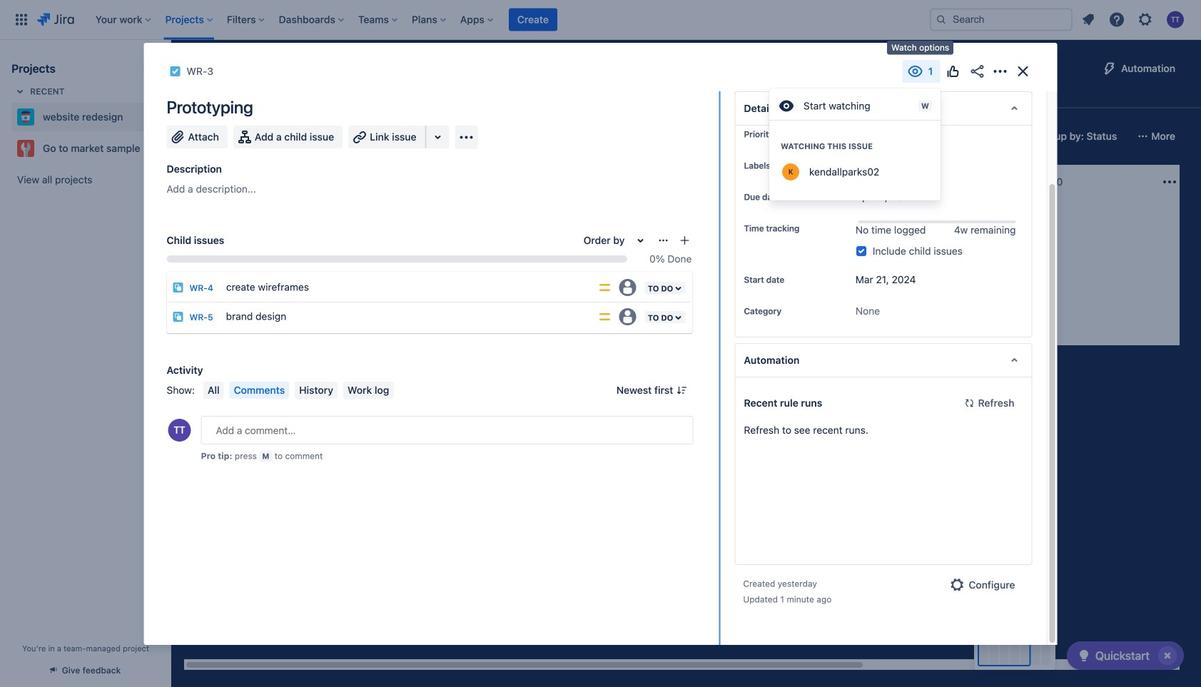 Task type: locate. For each thing, give the bounding box(es) containing it.
0 horizontal spatial task image
[[169, 66, 181, 77]]

1 horizontal spatial medium image
[[758, 280, 769, 291]]

medium image for task icon to the right
[[557, 243, 568, 254]]

link web pages and more image
[[429, 128, 446, 146]]

Search field
[[930, 8, 1073, 31]]

jira image
[[37, 11, 74, 28], [37, 11, 74, 28]]

0 vertical spatial issue type: sub-task image
[[172, 282, 184, 293]]

1 vertical spatial medium image
[[758, 280, 769, 291]]

2 horizontal spatial task image
[[402, 243, 414, 254]]

vote options: no one has voted for this issue yet. image
[[944, 63, 962, 80]]

medium image
[[557, 243, 568, 254], [758, 280, 769, 291]]

medium image for task image
[[758, 280, 769, 291]]

0 vertical spatial priority: medium image
[[598, 280, 612, 295]]

tooltip
[[887, 41, 954, 55]]

1 vertical spatial issue type: sub-task image
[[172, 311, 184, 323]]

2 priority: medium image from the top
[[598, 310, 612, 324]]

priority: medium image
[[598, 280, 612, 295], [598, 310, 612, 324]]

priority: medium image down task image
[[598, 310, 612, 324]]

issue type: sub-task image for first priority: medium image from the bottom
[[172, 311, 184, 323]]

menu bar
[[200, 382, 396, 399]]

check image
[[1075, 647, 1092, 664]]

due date: 20 march 2024 image
[[607, 261, 618, 273]]

1 vertical spatial priority: medium image
[[598, 310, 612, 324]]

priority: medium image down due date: 20 march 2024 icon
[[598, 280, 612, 295]]

dismiss quickstart image
[[1156, 644, 1179, 667]]

actions image
[[992, 63, 1009, 80]]

1 horizontal spatial task image
[[201, 243, 213, 254]]

issue actions image
[[658, 235, 669, 246]]

Search board text field
[[190, 126, 298, 146]]

dialog
[[144, 0, 1057, 645]]

tab list
[[180, 83, 953, 108]]

heading
[[769, 141, 941, 152]]

0 vertical spatial medium image
[[557, 243, 568, 254]]

add app image
[[458, 129, 475, 146]]

watching this issue group
[[769, 126, 941, 192]]

1 issue type: sub-task image from the top
[[172, 282, 184, 293]]

issue type: sub-task image
[[172, 282, 184, 293], [172, 311, 184, 323]]

banner
[[0, 0, 1201, 40]]

task image
[[169, 66, 181, 77], [201, 243, 213, 254], [402, 243, 414, 254]]

Add a comment… field
[[201, 416, 693, 445]]

primary element
[[9, 0, 918, 40]]

2 issue type: sub-task image from the top
[[172, 311, 184, 323]]

0 horizontal spatial medium image
[[557, 243, 568, 254]]

task image
[[604, 280, 615, 291]]

details element
[[735, 91, 1032, 126]]



Task type: vqa. For each thing, say whether or not it's contained in the screenshot.
kickoff in Product and Marketing kickoff meeting
no



Task type: describe. For each thing, give the bounding box(es) containing it.
copy link to issue image
[[211, 65, 222, 76]]

collapse recent projects image
[[11, 83, 29, 100]]

automation image
[[1101, 60, 1118, 77]]

due date: 20 march 2024 image
[[607, 261, 618, 273]]

create child image
[[679, 235, 690, 246]]

automation element
[[735, 343, 1032, 378]]

close image
[[1014, 63, 1032, 80]]

1 priority: medium image from the top
[[598, 280, 612, 295]]

add people image
[[367, 128, 384, 145]]

search image
[[936, 14, 947, 25]]

due date pin to top. only you can see pinned fields. image
[[783, 191, 795, 203]]

terry turtle image
[[955, 260, 972, 277]]

issue type: sub-task image for first priority: medium image from the top of the page
[[172, 282, 184, 293]]

high image
[[355, 243, 367, 254]]



